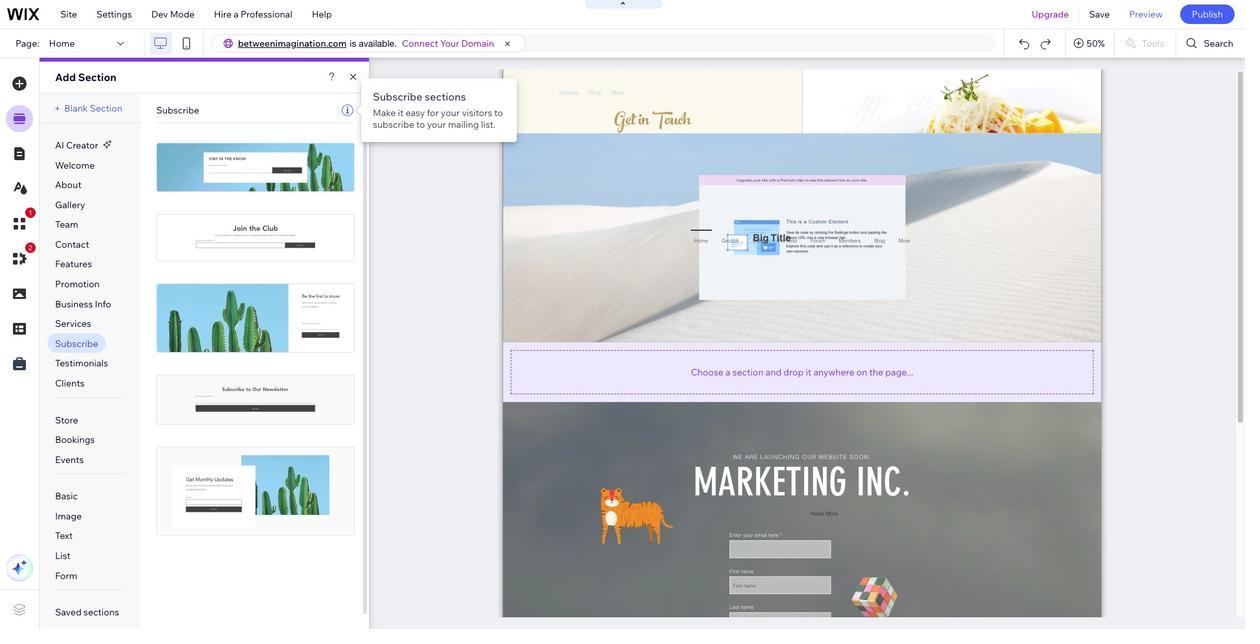 Task type: vqa. For each thing, say whether or not it's contained in the screenshot.
Team
yes



Task type: describe. For each thing, give the bounding box(es) containing it.
connect
[[402, 38, 438, 49]]

save button
[[1080, 0, 1120, 29]]

a for section
[[726, 366, 731, 378]]

for
[[427, 107, 439, 119]]

your right for
[[441, 107, 460, 119]]

dev mode
[[151, 8, 195, 20]]

business
[[55, 298, 93, 310]]

ai creator
[[55, 139, 98, 151]]

blank section
[[64, 103, 122, 114]]

mode
[[170, 8, 195, 20]]

available.
[[359, 38, 397, 49]]

hire
[[214, 8, 232, 20]]

ai
[[55, 139, 64, 151]]

tools
[[1142, 38, 1165, 49]]

add section
[[55, 71, 117, 84]]

info
[[95, 298, 111, 310]]

easy
[[406, 107, 425, 119]]

home
[[49, 38, 75, 49]]

subscribe sections make it easy for your visitors to subscribe to your mailing list.
[[373, 90, 503, 130]]

is available. connect your domain
[[350, 38, 494, 49]]

saved sections
[[55, 607, 119, 618]]

tools button
[[1115, 29, 1176, 58]]

contact
[[55, 239, 89, 250]]

1 horizontal spatial to
[[495, 107, 503, 119]]

settings
[[97, 8, 132, 20]]

about
[[55, 179, 81, 191]]

1 vertical spatial subscribe
[[156, 104, 199, 116]]

search
[[1204, 38, 1234, 49]]

team
[[55, 219, 78, 231]]

hire a professional
[[214, 8, 293, 20]]

choose
[[691, 366, 724, 378]]

save
[[1090, 8, 1110, 20]]

a for professional
[[234, 8, 239, 20]]

2 vertical spatial subscribe
[[55, 338, 98, 350]]

basic
[[55, 491, 78, 502]]

subscribe inside subscribe sections make it easy for your visitors to subscribe to your mailing list.
[[373, 90, 423, 103]]

events
[[55, 454, 84, 466]]

is
[[350, 38, 356, 49]]

section for add section
[[78, 71, 117, 84]]

subscribe
[[373, 119, 414, 130]]

choose a section and drop it anywhere on the page...
[[691, 366, 914, 378]]

50% button
[[1067, 29, 1115, 58]]

section
[[733, 366, 764, 378]]

form
[[55, 570, 77, 582]]

preview button
[[1120, 0, 1173, 29]]

anywhere
[[814, 366, 855, 378]]

upgrade
[[1032, 8, 1069, 20]]

sections for saved
[[84, 607, 119, 618]]

it inside subscribe sections make it easy for your visitors to subscribe to your mailing list.
[[398, 107, 404, 119]]



Task type: locate. For each thing, give the bounding box(es) containing it.
page...
[[886, 366, 914, 378]]

blank
[[64, 103, 88, 114]]

1 vertical spatial sections
[[84, 607, 119, 618]]

sections inside subscribe sections make it easy for your visitors to subscribe to your mailing list.
[[425, 90, 466, 103]]

section
[[78, 71, 117, 84], [90, 103, 122, 114]]

add
[[55, 71, 76, 84]]

professional
[[241, 8, 293, 20]]

1 horizontal spatial subscribe
[[156, 104, 199, 116]]

2 button
[[6, 243, 36, 272]]

it right drop
[[806, 366, 812, 378]]

make
[[373, 107, 396, 119]]

1 vertical spatial it
[[806, 366, 812, 378]]

sections up for
[[425, 90, 466, 103]]

section for blank section
[[90, 103, 122, 114]]

a right hire
[[234, 8, 239, 20]]

to left for
[[417, 119, 425, 130]]

help
[[312, 8, 332, 20]]

publish button
[[1181, 5, 1235, 24]]

site
[[60, 8, 77, 20]]

0 vertical spatial section
[[78, 71, 117, 84]]

mailing
[[448, 119, 479, 130]]

subscribe
[[373, 90, 423, 103], [156, 104, 199, 116], [55, 338, 98, 350]]

your right 'easy'
[[427, 119, 446, 130]]

visitors
[[462, 107, 493, 119]]

0 horizontal spatial a
[[234, 8, 239, 20]]

and
[[766, 366, 782, 378]]

your
[[441, 107, 460, 119], [427, 119, 446, 130]]

list
[[55, 550, 71, 562]]

0 horizontal spatial to
[[417, 119, 425, 130]]

text
[[55, 530, 73, 542]]

preview
[[1130, 8, 1163, 20]]

betweenimagination.com
[[238, 38, 347, 49]]

the
[[870, 366, 884, 378]]

sections for subscribe
[[425, 90, 466, 103]]

drop
[[784, 366, 804, 378]]

features
[[55, 259, 92, 270]]

to right visitors
[[495, 107, 503, 119]]

saved
[[55, 607, 82, 618]]

1 vertical spatial a
[[726, 366, 731, 378]]

2
[[29, 244, 32, 252]]

store
[[55, 414, 78, 426]]

promotion
[[55, 278, 100, 290]]

1 horizontal spatial it
[[806, 366, 812, 378]]

domain
[[462, 38, 494, 49]]

your
[[440, 38, 460, 49]]

sections right saved
[[84, 607, 119, 618]]

search button
[[1177, 29, 1246, 58]]

0 vertical spatial sections
[[425, 90, 466, 103]]

section right blank
[[90, 103, 122, 114]]

on
[[857, 366, 868, 378]]

1
[[29, 209, 32, 217]]

section up blank section
[[78, 71, 117, 84]]

0 horizontal spatial subscribe
[[55, 338, 98, 350]]

creator
[[66, 139, 98, 151]]

gallery
[[55, 199, 85, 211]]

50%
[[1087, 38, 1105, 49]]

it
[[398, 107, 404, 119], [806, 366, 812, 378]]

1 horizontal spatial sections
[[425, 90, 466, 103]]

clients
[[55, 378, 85, 389]]

0 vertical spatial subscribe
[[373, 90, 423, 103]]

image
[[55, 510, 82, 522]]

welcome
[[55, 159, 95, 171]]

0 vertical spatial a
[[234, 8, 239, 20]]

bookings
[[55, 434, 95, 446]]

1 button
[[6, 208, 36, 237]]

1 horizontal spatial a
[[726, 366, 731, 378]]

a left section
[[726, 366, 731, 378]]

it left 'easy'
[[398, 107, 404, 119]]

0 horizontal spatial sections
[[84, 607, 119, 618]]

to
[[495, 107, 503, 119], [417, 119, 425, 130]]

list.
[[481, 119, 496, 130]]

services
[[55, 318, 91, 330]]

dev
[[151, 8, 168, 20]]

testimonials
[[55, 358, 108, 369]]

1 vertical spatial section
[[90, 103, 122, 114]]

a
[[234, 8, 239, 20], [726, 366, 731, 378]]

2 horizontal spatial subscribe
[[373, 90, 423, 103]]

0 horizontal spatial it
[[398, 107, 404, 119]]

publish
[[1192, 8, 1224, 20]]

0 vertical spatial it
[[398, 107, 404, 119]]

business info
[[55, 298, 111, 310]]

sections
[[425, 90, 466, 103], [84, 607, 119, 618]]



